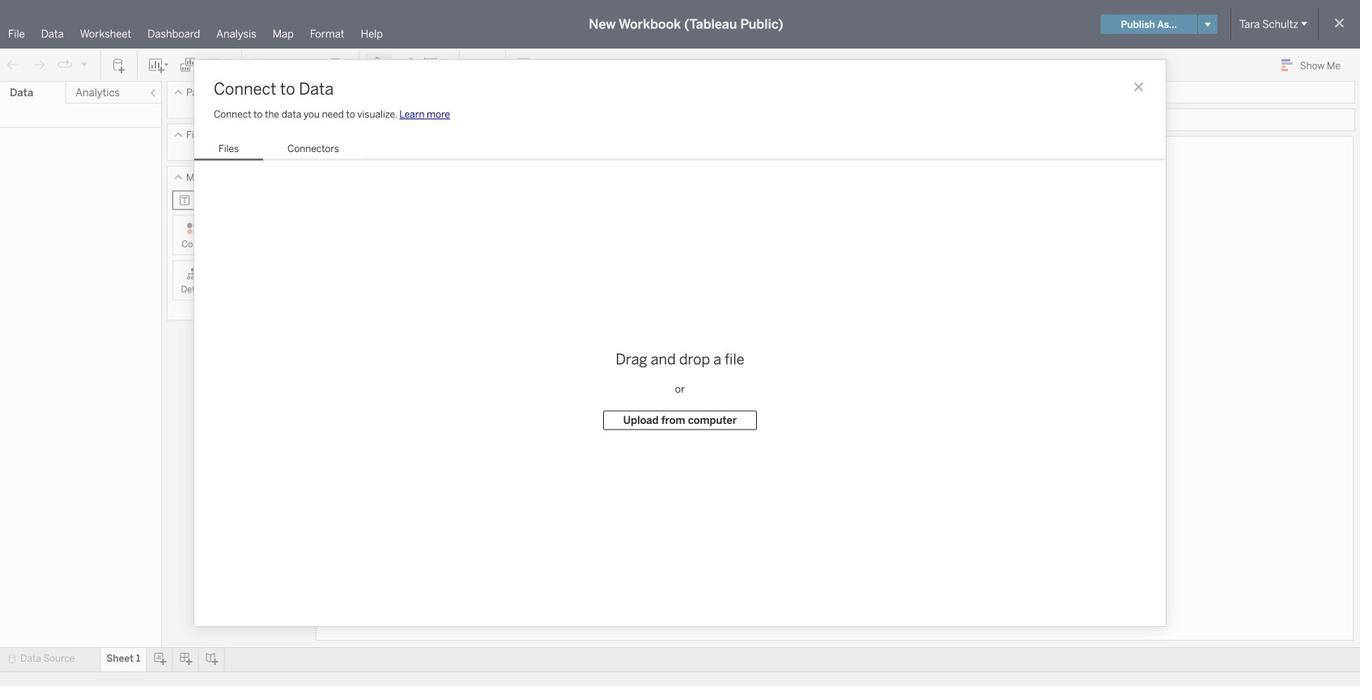 Task type: locate. For each thing, give the bounding box(es) containing it.
collapse image
[[148, 88, 158, 98]]

highlight image
[[369, 57, 388, 73]]

redo image
[[31, 57, 47, 73]]

list box
[[194, 140, 364, 161]]

duplicate image
[[180, 57, 196, 73]]

1 horizontal spatial replay animation image
[[79, 59, 89, 69]]

undo image
[[5, 57, 21, 73]]

replay animation image left new data source icon
[[79, 59, 89, 69]]

sort ascending image
[[278, 57, 294, 73]]

fit image
[[424, 57, 449, 73]]

replay animation image right "redo" image
[[57, 57, 73, 73]]

format workbook image
[[398, 57, 414, 73]]

replay animation image
[[57, 57, 73, 73], [79, 59, 89, 69]]



Task type: vqa. For each thing, say whether or not it's contained in the screenshot.
Highlight icon
yes



Task type: describe. For each thing, give the bounding box(es) containing it.
new worksheet image
[[147, 57, 170, 73]]

0 horizontal spatial replay animation image
[[57, 57, 73, 73]]

totals image
[[330, 57, 349, 73]]

clear sheet image
[[206, 57, 232, 73]]

new data source image
[[111, 57, 127, 73]]

download image
[[516, 57, 532, 73]]

show/hide cards image
[[470, 57, 496, 73]]

sort descending image
[[304, 57, 320, 73]]

swap rows and columns image
[[252, 57, 268, 73]]



